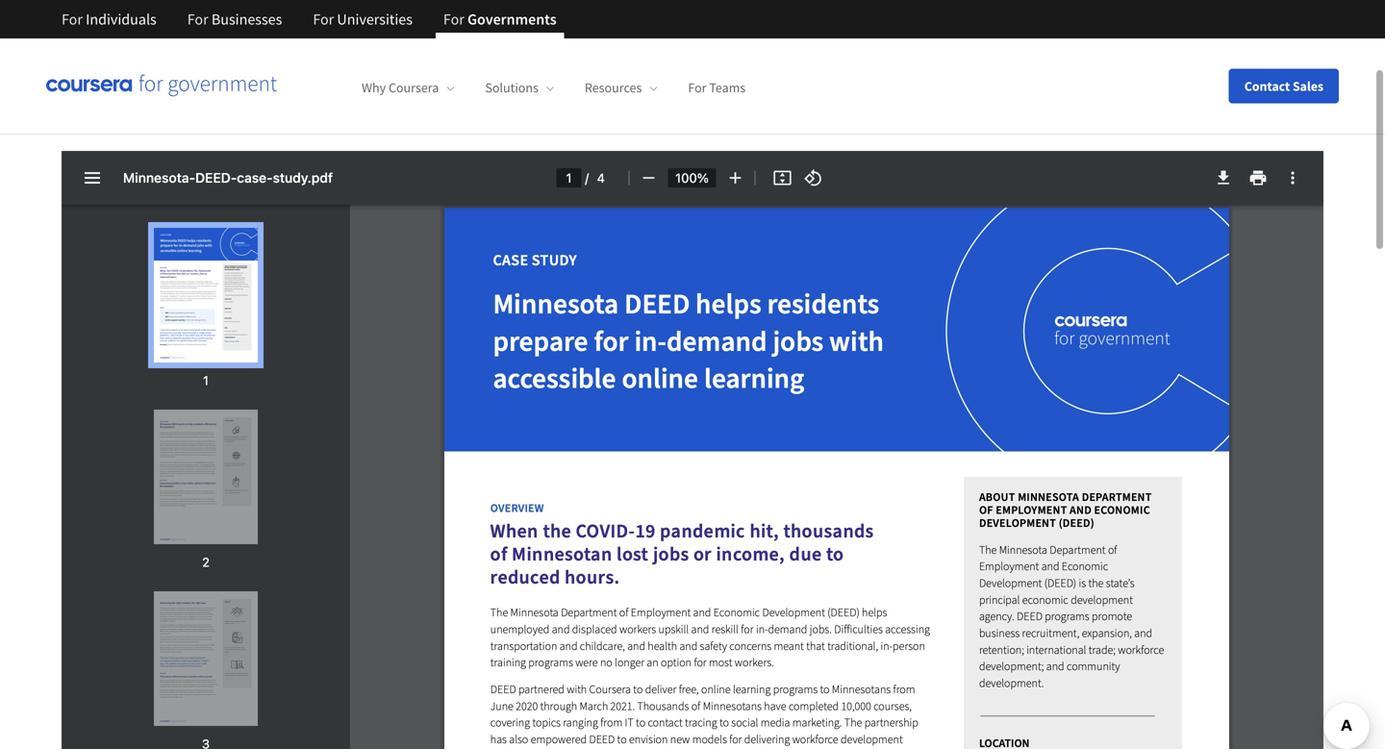Task type: describe. For each thing, give the bounding box(es) containing it.
for governments
[[443, 10, 557, 29]]

for left teams
[[688, 79, 707, 96]]

contact sales button
[[1229, 69, 1339, 103]]

businesses
[[211, 10, 282, 29]]

for teams link
[[688, 79, 746, 96]]

governments
[[468, 10, 557, 29]]

for universities
[[313, 10, 413, 29]]

contact sales
[[1245, 77, 1324, 95]]

why coursera link
[[362, 79, 454, 96]]

solutions link
[[485, 79, 554, 96]]

for businesses
[[187, 10, 282, 29]]

contact
[[1245, 77, 1290, 95]]

coursera
[[389, 79, 439, 96]]

for teams
[[688, 79, 746, 96]]

resources link
[[585, 79, 657, 96]]

for for businesses
[[187, 10, 208, 29]]



Task type: vqa. For each thing, say whether or not it's contained in the screenshot.
More
no



Task type: locate. For each thing, give the bounding box(es) containing it.
for
[[62, 10, 83, 29], [187, 10, 208, 29], [313, 10, 334, 29], [443, 10, 464, 29], [688, 79, 707, 96]]

for for individuals
[[62, 10, 83, 29]]

for left universities
[[313, 10, 334, 29]]

for for governments
[[443, 10, 464, 29]]

solutions
[[485, 79, 539, 96]]

universities
[[337, 10, 413, 29]]

why coursera
[[362, 79, 439, 96]]

for left governments
[[443, 10, 464, 29]]

individuals
[[86, 10, 157, 29]]

sales
[[1293, 77, 1324, 95]]

resources
[[585, 79, 642, 96]]

teams
[[709, 79, 746, 96]]

for individuals
[[62, 10, 157, 29]]

coursera for government image
[[46, 75, 277, 97]]

banner navigation
[[46, 0, 572, 38]]

for left businesses
[[187, 10, 208, 29]]

why
[[362, 79, 386, 96]]

for for universities
[[313, 10, 334, 29]]

for left the 'individuals'
[[62, 10, 83, 29]]



